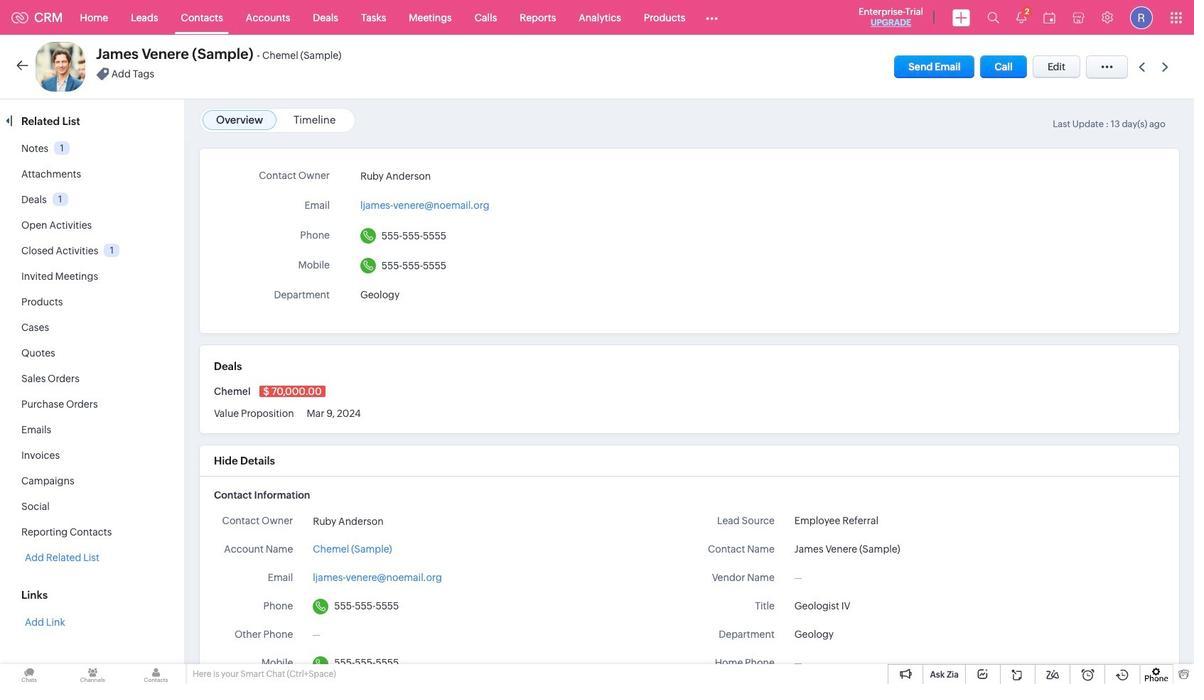 Task type: describe. For each thing, give the bounding box(es) containing it.
channels image
[[63, 665, 122, 685]]

next record image
[[1162, 62, 1172, 71]]

create menu element
[[944, 0, 979, 34]]

search element
[[979, 0, 1008, 35]]

contacts image
[[127, 665, 185, 685]]

create menu image
[[953, 9, 970, 26]]

chats image
[[0, 665, 58, 685]]

search image
[[988, 11, 1000, 23]]

signals element
[[1008, 0, 1035, 35]]



Task type: vqa. For each thing, say whether or not it's contained in the screenshot.
the rightmost tab
no



Task type: locate. For each thing, give the bounding box(es) containing it.
calendar image
[[1044, 12, 1056, 23]]

profile element
[[1122, 0, 1162, 34]]

Other Modules field
[[697, 6, 728, 29]]

profile image
[[1130, 6, 1153, 29]]

previous record image
[[1139, 62, 1145, 71]]

logo image
[[11, 12, 28, 23]]



